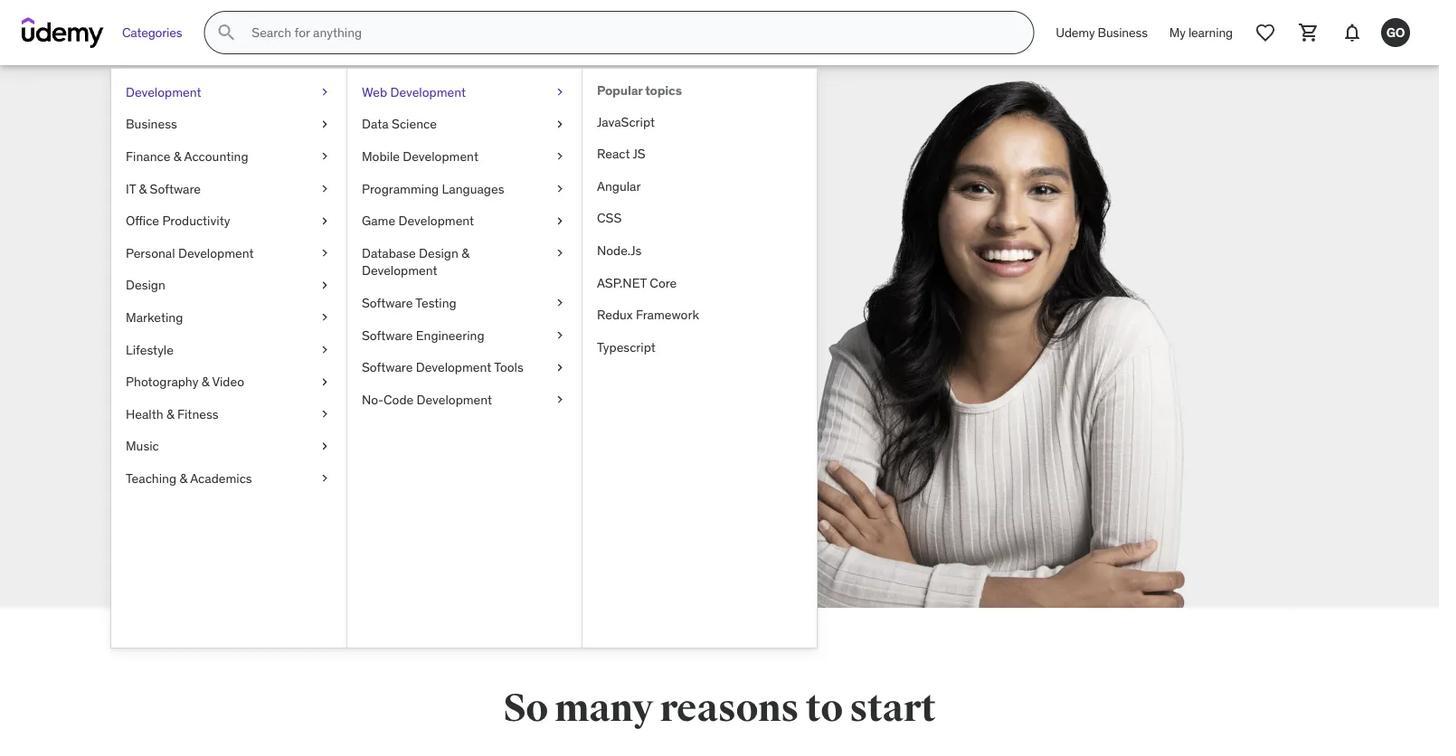 Task type: locate. For each thing, give the bounding box(es) containing it.
xsmall image inside the business link
[[318, 115, 332, 133]]

xsmall image inside finance & accounting link
[[318, 148, 332, 165]]

finance & accounting
[[126, 148, 248, 164]]

1 vertical spatial business
[[126, 116, 177, 132]]

instructor
[[262, 338, 336, 360]]

xsmall image inside the no-code development link
[[553, 391, 567, 409]]

& right teaching
[[180, 470, 187, 486]]

development down database
[[362, 262, 438, 279]]

xsmall image inside software development tools link
[[553, 359, 567, 376]]

xsmall image inside programming languages link
[[553, 180, 567, 198]]

development
[[126, 84, 201, 100], [390, 84, 466, 100], [403, 148, 479, 164], [399, 213, 474, 229], [178, 245, 254, 261], [362, 262, 438, 279], [416, 359, 492, 375], [417, 391, 492, 408]]

1 horizontal spatial design
[[419, 245, 459, 261]]

it & software link
[[111, 173, 347, 205]]

photography & video link
[[111, 366, 347, 398]]

& for software
[[139, 180, 147, 197]]

& down game development link
[[462, 245, 469, 261]]

xsmall image for software development tools
[[553, 359, 567, 376]]

photography
[[126, 374, 198, 390]]

& for video
[[202, 374, 209, 390]]

& left —
[[202, 374, 209, 390]]

design
[[419, 245, 459, 261], [126, 277, 165, 293]]

software down software testing at the left of the page
[[362, 327, 413, 343]]

get
[[278, 412, 302, 430]]

software development tools link
[[347, 351, 582, 384]]

no-code development
[[362, 391, 492, 408]]

css
[[597, 210, 622, 226]]

accounting
[[184, 148, 248, 164]]

node.js
[[597, 242, 642, 258]]

software
[[150, 180, 201, 197], [362, 295, 413, 311], [362, 327, 413, 343], [362, 359, 413, 375]]

to
[[806, 685, 843, 732]]

tools
[[494, 359, 524, 375]]

0 vertical spatial business
[[1098, 24, 1148, 40]]

udemy business link
[[1045, 11, 1159, 54]]

xsmall image inside design link
[[318, 276, 332, 294]]

so many reasons to start
[[503, 685, 936, 732]]

xsmall image for it & software
[[318, 180, 332, 198]]

business
[[1098, 24, 1148, 40], [126, 116, 177, 132]]

xsmall image inside music link
[[318, 437, 332, 455]]

xsmall image inside health & fitness link
[[318, 405, 332, 423]]

programming languages
[[362, 180, 504, 197]]

software up code
[[362, 359, 413, 375]]

xsmall image for design
[[318, 276, 332, 294]]

video
[[212, 374, 244, 390]]

my learning link
[[1159, 11, 1244, 54]]

xsmall image inside web development link
[[553, 83, 567, 101]]

design down 'personal'
[[126, 277, 165, 293]]

go link
[[1374, 11, 1418, 54]]

redux framework
[[597, 307, 699, 323]]

business right the udemy
[[1098, 24, 1148, 40]]

xsmall image inside software testing link
[[553, 294, 567, 312]]

xsmall image inside development link
[[318, 83, 332, 101]]

health & fitness link
[[111, 398, 347, 430]]

&
[[174, 148, 181, 164], [139, 180, 147, 197], [462, 245, 469, 261], [202, 374, 209, 390], [166, 406, 174, 422], [180, 470, 187, 486]]

many
[[555, 685, 653, 732]]

get started link
[[171, 400, 461, 443]]

xsmall image for marketing
[[318, 309, 332, 326]]

science
[[392, 116, 437, 132]]

xsmall image for web development
[[553, 83, 567, 101]]

xsmall image
[[318, 148, 332, 165], [553, 148, 567, 165], [553, 180, 567, 198], [318, 212, 332, 230], [318, 244, 332, 262], [553, 244, 567, 262], [318, 276, 332, 294], [553, 294, 567, 312], [318, 341, 332, 359], [553, 359, 567, 376], [318, 373, 332, 391], [553, 391, 567, 409], [318, 405, 332, 423]]

personal development link
[[111, 237, 347, 269]]

xsmall image for business
[[318, 115, 332, 133]]

xsmall image for lifestyle
[[318, 341, 332, 359]]

software up software engineering
[[362, 295, 413, 311]]

—
[[210, 362, 225, 384]]

xsmall image for software engineering
[[553, 326, 567, 344]]

own
[[340, 362, 372, 384]]

data
[[362, 116, 389, 132]]

xsmall image inside "software engineering" link
[[553, 326, 567, 344]]

fitness
[[177, 406, 219, 422]]

0 horizontal spatial design
[[126, 277, 165, 293]]

& right it
[[139, 180, 147, 197]]

business up the finance
[[126, 116, 177, 132]]

& right the finance
[[174, 148, 181, 164]]

xsmall image inside office productivity link
[[318, 212, 332, 230]]

become
[[171, 338, 235, 360]]

software for software development tools
[[362, 359, 413, 375]]

and
[[341, 338, 369, 360]]

xsmall image inside "it & software" link
[[318, 180, 332, 198]]

development up science
[[390, 84, 466, 100]]

asp.net core link
[[583, 267, 817, 299]]

marketing link
[[111, 301, 347, 334]]

development link
[[111, 76, 347, 108]]

lives
[[171, 362, 206, 384]]

xsmall image inside mobile development link
[[553, 148, 567, 165]]

angular link
[[583, 170, 817, 202]]

your
[[303, 362, 336, 384]]

shopping cart with 0 items image
[[1298, 22, 1320, 43]]

xsmall image inside data science "link"
[[553, 115, 567, 133]]

xsmall image inside photography & video link
[[318, 373, 332, 391]]

xsmall image inside game development link
[[553, 212, 567, 230]]

lifestyle
[[126, 341, 174, 358]]

reasons
[[660, 685, 799, 732]]

engineering
[[416, 327, 485, 343]]

xsmall image inside the teaching & academics link
[[318, 470, 332, 487]]

popular
[[597, 82, 643, 99]]

no-code development link
[[347, 384, 582, 416]]

asp.net
[[597, 274, 647, 291]]

framework
[[636, 307, 699, 323]]

started
[[305, 412, 354, 430]]

xsmall image
[[318, 83, 332, 101], [553, 83, 567, 101], [318, 115, 332, 133], [553, 115, 567, 133], [318, 180, 332, 198], [553, 212, 567, 230], [318, 309, 332, 326], [553, 326, 567, 344], [318, 437, 332, 455], [318, 470, 332, 487]]

xsmall image inside 'database design & development' link
[[553, 244, 567, 262]]

lifestyle link
[[111, 334, 347, 366]]

0 horizontal spatial business
[[126, 116, 177, 132]]

programming languages link
[[347, 173, 582, 205]]

software engineering
[[362, 327, 485, 343]]

& inside database design & development
[[462, 245, 469, 261]]

xsmall image inside marketing link
[[318, 309, 332, 326]]

web development
[[362, 84, 466, 100]]

javascript link
[[583, 106, 817, 138]]

web development link
[[347, 76, 582, 108]]

0 vertical spatial design
[[419, 245, 459, 261]]

game
[[362, 213, 396, 229]]

software testing
[[362, 295, 457, 311]]

an
[[239, 338, 258, 360]]

& right health
[[166, 406, 174, 422]]

typescript link
[[583, 331, 817, 363]]

xsmall image for music
[[318, 437, 332, 455]]

database
[[362, 245, 416, 261]]

categories button
[[111, 11, 193, 54]]

xsmall image for programming languages
[[553, 180, 567, 198]]

xsmall image inside 'personal development' link
[[318, 244, 332, 262]]

xsmall image inside lifestyle link
[[318, 341, 332, 359]]

design down game development
[[419, 245, 459, 261]]

1 vertical spatial design
[[126, 277, 165, 293]]

code
[[384, 391, 414, 408]]

software development tools
[[362, 359, 524, 375]]

with
[[171, 276, 267, 333]]

& for fitness
[[166, 406, 174, 422]]

music link
[[111, 430, 347, 462]]

xsmall image for finance & accounting
[[318, 148, 332, 165]]

data science
[[362, 116, 437, 132]]

xsmall image for teaching & academics
[[318, 470, 332, 487]]

react js link
[[583, 138, 817, 170]]



Task type: vqa. For each thing, say whether or not it's contained in the screenshot.
Cloud Integrations Summary
no



Task type: describe. For each thing, give the bounding box(es) containing it.
office productivity link
[[111, 205, 347, 237]]

typescript
[[597, 339, 656, 355]]

xsmall image for mobile development
[[553, 148, 567, 165]]

languages
[[442, 180, 504, 197]]

development inside database design & development
[[362, 262, 438, 279]]

my learning
[[1170, 24, 1233, 40]]

react js
[[597, 146, 646, 162]]

my
[[1170, 24, 1186, 40]]

web
[[362, 84, 387, 100]]

teaching & academics
[[126, 470, 252, 486]]

academics
[[190, 470, 252, 486]]

software for software engineering
[[362, 327, 413, 343]]

notifications image
[[1342, 22, 1364, 43]]

mobile development link
[[347, 140, 582, 173]]

business link
[[111, 108, 347, 140]]

go
[[1387, 24, 1405, 40]]

categories
[[122, 24, 182, 40]]

office
[[126, 213, 159, 229]]

no-
[[362, 391, 384, 408]]

xsmall image for software testing
[[553, 294, 567, 312]]

development down programming languages
[[399, 213, 474, 229]]

angular
[[597, 178, 641, 194]]

development down office productivity link
[[178, 245, 254, 261]]

udemy image
[[22, 17, 104, 48]]

design inside database design & development
[[419, 245, 459, 261]]

mobile
[[362, 148, 400, 164]]

music
[[126, 438, 159, 454]]

finance
[[126, 148, 171, 164]]

start
[[850, 685, 936, 732]]

1 horizontal spatial business
[[1098, 24, 1148, 40]]

programming
[[362, 180, 439, 197]]

css link
[[583, 202, 817, 234]]

web development element
[[582, 69, 817, 648]]

us
[[276, 276, 324, 333]]

& for academics
[[180, 470, 187, 486]]

redux framework link
[[583, 299, 817, 331]]

react
[[597, 146, 630, 162]]

xsmall image for data science
[[553, 115, 567, 133]]

database design & development
[[362, 245, 469, 279]]

xsmall image for health & fitness
[[318, 405, 332, 423]]

it & software
[[126, 180, 201, 197]]

come teach with us become an instructor and change lives — including your own
[[171, 226, 430, 384]]

learning
[[1189, 24, 1233, 40]]

topics
[[645, 82, 682, 99]]

data science link
[[347, 108, 582, 140]]

testing
[[416, 295, 457, 311]]

node.js link
[[583, 234, 817, 267]]

& for accounting
[[174, 148, 181, 164]]

development down software development tools link
[[417, 391, 492, 408]]

asp.net core
[[597, 274, 677, 291]]

development up programming languages
[[403, 148, 479, 164]]

software for software testing
[[362, 295, 413, 311]]

xsmall image for game development
[[553, 212, 567, 230]]

wishlist image
[[1255, 22, 1277, 43]]

including
[[229, 362, 299, 384]]

popular topics
[[597, 82, 682, 99]]

udemy business
[[1056, 24, 1148, 40]]

teach
[[304, 226, 422, 283]]

health
[[126, 406, 163, 422]]

health & fitness
[[126, 406, 219, 422]]

mobile development
[[362, 148, 479, 164]]

js
[[633, 146, 646, 162]]

xsmall image for personal development
[[318, 244, 332, 262]]

javascript
[[597, 113, 655, 130]]

photography & video
[[126, 374, 244, 390]]

game development link
[[347, 205, 582, 237]]

core
[[650, 274, 677, 291]]

teaching & academics link
[[111, 462, 347, 495]]

change
[[373, 338, 430, 360]]

come
[[171, 226, 296, 283]]

game development
[[362, 213, 474, 229]]

software engineering link
[[347, 319, 582, 351]]

xsmall image for photography & video
[[318, 373, 332, 391]]

productivity
[[162, 213, 230, 229]]

get started
[[278, 412, 354, 430]]

Search for anything text field
[[248, 17, 1012, 48]]

marketing
[[126, 309, 183, 325]]

development down engineering
[[416, 359, 492, 375]]

submit search image
[[216, 22, 237, 43]]

udemy
[[1056, 24, 1095, 40]]

software up the 'office productivity'
[[150, 180, 201, 197]]

xsmall image for office productivity
[[318, 212, 332, 230]]

database design & development link
[[347, 237, 582, 287]]

development down categories dropdown button
[[126, 84, 201, 100]]

xsmall image for development
[[318, 83, 332, 101]]

office productivity
[[126, 213, 230, 229]]

xsmall image for no-code development
[[553, 391, 567, 409]]

teaching
[[126, 470, 177, 486]]

software testing link
[[347, 287, 582, 319]]

redux
[[597, 307, 633, 323]]

design link
[[111, 269, 347, 301]]

xsmall image for database design & development
[[553, 244, 567, 262]]



